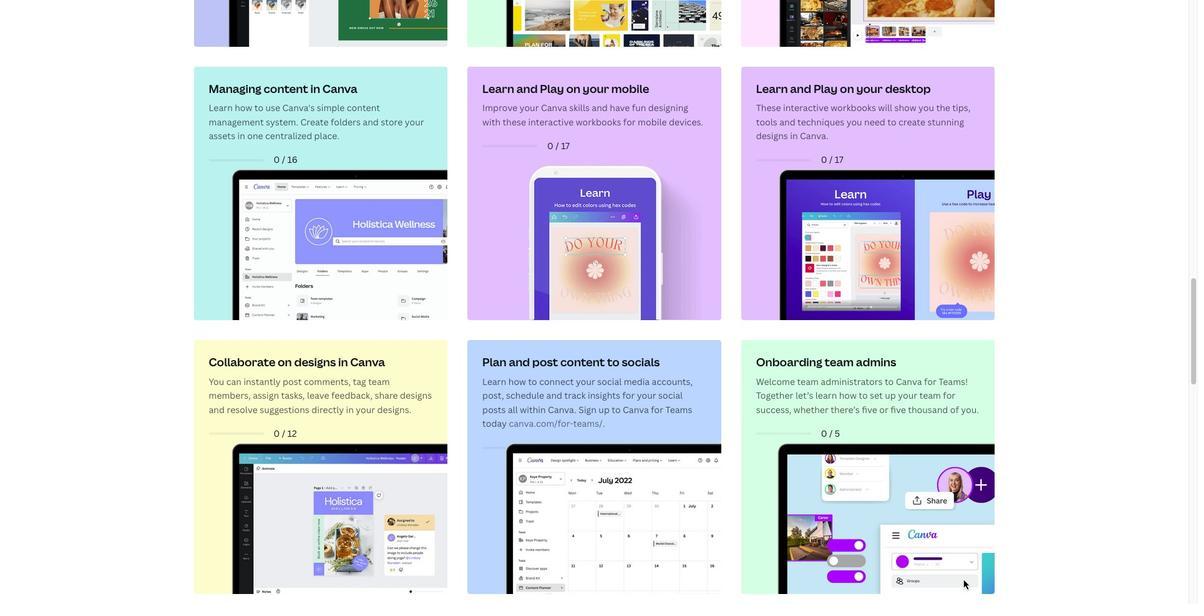 Task type: vqa. For each thing, say whether or not it's contained in the screenshot.
Jones within popup button
no



Task type: locate. For each thing, give the bounding box(es) containing it.
0 / 17 down skills
[[547, 140, 570, 152]]

in down feedback,
[[346, 404, 354, 415]]

designs up comments,
[[294, 355, 336, 370]]

0 left 16
[[274, 154, 280, 166]]

0 vertical spatial up
[[885, 390, 896, 401]]

1 horizontal spatial play
[[814, 81, 838, 96]]

1 vertical spatial mobile
[[638, 116, 667, 128]]

on up techniques at the top right of the page
[[840, 81, 854, 96]]

/ left 12 at the left
[[282, 428, 285, 439]]

designs up designs.
[[400, 390, 432, 401]]

1 horizontal spatial interactive
[[783, 102, 829, 114]]

your up will
[[857, 81, 883, 96]]

2 horizontal spatial how
[[839, 390, 857, 401]]

canva.com/for-teams/ .
[[509, 418, 605, 429]]

canva. up canva.com/for-teams/ .
[[548, 404, 577, 415]]

in up simple
[[311, 81, 320, 96]]

in down techniques at the top right of the page
[[790, 130, 798, 142]]

0 / 17 for mobile
[[547, 140, 570, 152]]

0 left 9
[[547, 442, 554, 453]]

/ down learn and play on your mobile improve your canva skills and have fun designing with these interactive workbooks for mobile devices.
[[556, 140, 559, 152]]

canva. inside learn how to connect your social media accounts, post, schedule and track insights for your social posts all within canva. sign up to canva for teams today
[[548, 404, 577, 415]]

learn up improve at left
[[483, 81, 514, 96]]

0 left 12 at the left
[[274, 428, 280, 439]]

learn inside managing content in canva learn how to use canva's simple content management system. create folders and store your assets in one centralized place.
[[209, 102, 233, 114]]

content up canva's
[[264, 81, 308, 96]]

2 vertical spatial how
[[839, 390, 857, 401]]

0 / 17 down techniques at the top right of the page
[[821, 154, 844, 166]]

on up instantly
[[278, 355, 292, 370]]

learn up post,
[[483, 376, 506, 387]]

0 down learn and play on your mobile improve your canva skills and have fun designing with these interactive workbooks for mobile devices.
[[547, 140, 554, 152]]

0
[[547, 140, 554, 152], [274, 154, 280, 166], [821, 154, 827, 166], [274, 428, 280, 439], [821, 428, 827, 439], [547, 442, 554, 453]]

suggestions
[[260, 404, 309, 415]]

canva.com/for-
[[509, 418, 573, 429]]

1 vertical spatial up
[[599, 404, 610, 415]]

tutorials designing image
[[198, 0, 448, 47]]

your up thousand
[[898, 390, 918, 401]]

workbooks up 'need'
[[831, 102, 876, 114]]

teams!
[[939, 376, 968, 387]]

interactive
[[783, 102, 829, 114], [528, 116, 574, 128]]

0 vertical spatial interactive
[[783, 102, 829, 114]]

up right set in the right bottom of the page
[[885, 390, 896, 401]]

you left 'need'
[[847, 116, 862, 128]]

designs
[[756, 130, 788, 142], [294, 355, 336, 370], [400, 390, 432, 401]]

17 down skills
[[561, 140, 570, 152]]

team up share
[[368, 376, 390, 387]]

feedback,
[[331, 390, 373, 401]]

1 horizontal spatial how
[[509, 376, 526, 387]]

learn how to connect your social media accounts, post, schedule and track insights for your social posts all within canva. sign up to canva for teams today
[[483, 376, 693, 429]]

one
[[247, 130, 263, 142]]

2 play from the left
[[814, 81, 838, 96]]

post up "tasks,"
[[283, 376, 302, 387]]

canva inside managing content in canva learn how to use canva's simple content management system. create folders and store your assets in one centralized place.
[[323, 81, 357, 96]]

1 horizontal spatial content
[[347, 102, 380, 114]]

onboarding team admins to canva for teams image
[[745, 345, 995, 594]]

play inside learn and play on your mobile improve your canva skills and have fun designing with these interactive workbooks for mobile devices.
[[540, 81, 564, 96]]

your inside collaborate on designs in canva you can instantly post comments, tag team members, assign tasks, leave feedback, share designs and resolve suggestions directly in your designs.
[[356, 404, 375, 415]]

play for mobile
[[540, 81, 564, 96]]

0 left 5
[[821, 428, 827, 439]]

0 down techniques at the top right of the page
[[821, 154, 827, 166]]

on
[[566, 81, 581, 96], [840, 81, 854, 96], [278, 355, 292, 370]]

content
[[264, 81, 308, 96], [347, 102, 380, 114], [561, 355, 605, 370]]

posts
[[483, 404, 506, 415]]

collaborate on designs in canva image
[[198, 345, 448, 594]]

in
[[311, 81, 320, 96], [237, 130, 245, 142], [790, 130, 798, 142], [338, 355, 348, 370], [346, 404, 354, 415]]

learn inside learn and play on your mobile improve your canva skills and have fun designing with these interactive workbooks for mobile devices.
[[483, 81, 514, 96]]

2 vertical spatial designs
[[400, 390, 432, 401]]

learn inside learn and play on your desktop these interactive workbooks will show you the tips, tools and techniques you need to create stunning designs in canva.
[[756, 81, 788, 96]]

whether
[[794, 404, 829, 415]]

0 vertical spatial how
[[235, 102, 252, 114]]

0 vertical spatial 0 / 17
[[547, 140, 570, 152]]

store
[[381, 116, 403, 128]]

play
[[540, 81, 564, 96], [814, 81, 838, 96]]

17
[[561, 140, 570, 152], [835, 154, 844, 166]]

your down feedback,
[[356, 404, 375, 415]]

create
[[300, 116, 329, 128]]

2 horizontal spatial designs
[[756, 130, 788, 142]]

five
[[862, 404, 877, 415], [891, 404, 906, 415]]

canva up thousand
[[896, 376, 922, 387]]

1 horizontal spatial social
[[658, 390, 683, 401]]

success,
[[756, 404, 792, 415]]

post,
[[483, 390, 504, 401]]

for down teams!
[[943, 390, 956, 401]]

your right store
[[405, 116, 424, 128]]

1 horizontal spatial post
[[532, 355, 558, 370]]

2 vertical spatial content
[[561, 355, 605, 370]]

0 for desktop
[[821, 154, 827, 166]]

1 vertical spatial you
[[847, 116, 862, 128]]

0 / 17
[[547, 140, 570, 152], [821, 154, 844, 166]]

and
[[517, 81, 538, 96], [790, 81, 812, 96], [592, 102, 608, 114], [363, 116, 379, 128], [780, 116, 796, 128], [509, 355, 530, 370], [546, 390, 562, 401], [209, 404, 225, 415]]

canva up simple
[[323, 81, 357, 96]]

mobile down fun
[[638, 116, 667, 128]]

your up track
[[576, 376, 595, 387]]

1 horizontal spatial canva.
[[800, 130, 829, 142]]

0 vertical spatial workbooks
[[831, 102, 876, 114]]

team up thousand
[[920, 390, 941, 401]]

learn up management
[[209, 102, 233, 114]]

canva.
[[800, 130, 829, 142], [548, 404, 577, 415]]

play for desktop
[[814, 81, 838, 96]]

0 horizontal spatial content
[[264, 81, 308, 96]]

0 horizontal spatial five
[[862, 404, 877, 415]]

learn up these
[[756, 81, 788, 96]]

directly
[[312, 404, 344, 415]]

and inside managing content in canva learn how to use canva's simple content management system. create folders and store your assets in one centralized place.
[[363, 116, 379, 128]]

and right plan
[[509, 355, 530, 370]]

on inside collaborate on designs in canva you can instantly post comments, tag team members, assign tasks, leave feedback, share designs and resolve suggestions directly in your designs.
[[278, 355, 292, 370]]

social
[[597, 376, 622, 387], [658, 390, 683, 401]]

you left the
[[919, 102, 934, 114]]

1 vertical spatial social
[[658, 390, 683, 401]]

post up the connect
[[532, 355, 558, 370]]

play inside learn and play on your desktop these interactive workbooks will show you the tips, tools and techniques you need to create stunning designs in canva.
[[814, 81, 838, 96]]

0 vertical spatial you
[[919, 102, 934, 114]]

up inside learn how to connect your social media accounts, post, schedule and track insights for your social posts all within canva. sign up to canva for teams today
[[599, 404, 610, 415]]

content up the connect
[[561, 355, 605, 370]]

five left or
[[862, 404, 877, 415]]

plan and post content to socials
[[483, 355, 660, 370]]

1 horizontal spatial 0 / 17
[[821, 154, 844, 166]]

content up folders
[[347, 102, 380, 114]]

canva's
[[282, 102, 315, 114]]

0 horizontal spatial you
[[847, 116, 862, 128]]

to down insights at bottom
[[612, 404, 621, 415]]

up down insights at bottom
[[599, 404, 610, 415]]

in inside learn and play on your desktop these interactive workbooks will show you the tips, tools and techniques you need to create stunning designs in canva.
[[790, 130, 798, 142]]

workbooks
[[831, 102, 876, 114], [576, 116, 621, 128]]

1 vertical spatial how
[[509, 376, 526, 387]]

canva inside learn how to connect your social media accounts, post, schedule and track insights for your social posts all within canva. sign up to canva for teams today
[[623, 404, 649, 415]]

0 horizontal spatial 17
[[561, 140, 570, 152]]

canva left skills
[[541, 102, 567, 114]]

canva up tag
[[350, 355, 385, 370]]

create
[[899, 116, 926, 128]]

schedule
[[506, 390, 544, 401]]

your inside managing content in canva learn how to use canva's simple content management system. create folders and store your assets in one centralized place.
[[405, 116, 424, 128]]

connect
[[539, 376, 574, 387]]

0 horizontal spatial how
[[235, 102, 252, 114]]

you
[[919, 102, 934, 114], [847, 116, 862, 128]]

0 for you
[[274, 428, 280, 439]]

and left store
[[363, 116, 379, 128]]

your
[[583, 81, 609, 96], [857, 81, 883, 96], [520, 102, 539, 114], [405, 116, 424, 128], [576, 376, 595, 387], [637, 390, 656, 401], [898, 390, 918, 401], [356, 404, 375, 415]]

folders
[[331, 116, 361, 128]]

1 horizontal spatial workbooks
[[831, 102, 876, 114]]

with
[[483, 116, 501, 128]]

techniques
[[798, 116, 845, 128]]

interactive down skills
[[528, 116, 574, 128]]

social down accounts,
[[658, 390, 683, 401]]

/ left 16
[[282, 154, 285, 166]]

1 vertical spatial content
[[347, 102, 380, 114]]

workbooks down skills
[[576, 116, 621, 128]]

centralized
[[265, 130, 312, 142]]

and down the connect
[[546, 390, 562, 401]]

0 horizontal spatial social
[[597, 376, 622, 387]]

0 vertical spatial designs
[[756, 130, 788, 142]]

and down members,
[[209, 404, 225, 415]]

on up skills
[[566, 81, 581, 96]]

2 horizontal spatial on
[[840, 81, 854, 96]]

0 for mobile
[[547, 140, 554, 152]]

1 vertical spatial canva.
[[548, 404, 577, 415]]

0 horizontal spatial play
[[540, 81, 564, 96]]

17 down techniques at the top right of the page
[[835, 154, 844, 166]]

canva down media
[[623, 404, 649, 415]]

1 vertical spatial designs
[[294, 355, 336, 370]]

up
[[885, 390, 896, 401], [599, 404, 610, 415]]

0 horizontal spatial post
[[283, 376, 302, 387]]

learn for desktop
[[756, 81, 788, 96]]

1 horizontal spatial designs
[[400, 390, 432, 401]]

fun
[[632, 102, 646, 114]]

1 vertical spatial 0 / 17
[[821, 154, 844, 166]]

interactive up techniques at the top right of the page
[[783, 102, 829, 114]]

1 horizontal spatial up
[[885, 390, 896, 401]]

five right or
[[891, 404, 906, 415]]

sign
[[579, 404, 597, 415]]

0 horizontal spatial 0 / 17
[[547, 140, 570, 152]]

how up management
[[235, 102, 252, 114]]

1 horizontal spatial you
[[919, 102, 934, 114]]

learn and play on your mobile improve your canva skills and have fun designing with these interactive workbooks for mobile devices.
[[483, 81, 703, 128]]

to down will
[[888, 116, 897, 128]]

how inside onboarding team admins welcome team administrators to canva for teams! together let's learn how to set up your team for success, whether there's five or five thousand of you.
[[839, 390, 857, 401]]

1 horizontal spatial five
[[891, 404, 906, 415]]

0 / 17 for desktop
[[821, 154, 844, 166]]

for down fun
[[623, 116, 636, 128]]

for inside learn and play on your mobile improve your canva skills and have fun designing with these interactive workbooks for mobile devices.
[[623, 116, 636, 128]]

simple
[[317, 102, 345, 114]]

on inside learn and play on your desktop these interactive workbooks will show you the tips, tools and techniques you need to create stunning designs in canva.
[[840, 81, 854, 96]]

place.
[[314, 130, 339, 142]]

1 horizontal spatial 17
[[835, 154, 844, 166]]

.
[[603, 418, 605, 429]]

social up insights at bottom
[[597, 376, 622, 387]]

/ down techniques at the top right of the page
[[829, 154, 833, 166]]

these
[[503, 116, 526, 128]]

/ left 9
[[556, 442, 559, 453]]

canva. down techniques at the top right of the page
[[800, 130, 829, 142]]

0 horizontal spatial up
[[599, 404, 610, 415]]

desktop
[[885, 81, 931, 96]]

0 horizontal spatial interactive
[[528, 116, 574, 128]]

on for mobile
[[566, 81, 581, 96]]

team up the let's
[[797, 376, 819, 387]]

how inside managing content in canva learn how to use canva's simple content management system. create folders and store your assets in one centralized place.
[[235, 102, 252, 114]]

0 horizontal spatial on
[[278, 355, 292, 370]]

how up there's
[[839, 390, 857, 401]]

stunning
[[928, 116, 964, 128]]

learn inside learn how to connect your social media accounts, post, schedule and track insights for your social posts all within canva. sign up to canva for teams today
[[483, 376, 506, 387]]

your down media
[[637, 390, 656, 401]]

1 play from the left
[[540, 81, 564, 96]]

0 for administrators
[[821, 428, 827, 439]]

designs down the tools
[[756, 130, 788, 142]]

0 vertical spatial 17
[[561, 140, 570, 152]]

1 vertical spatial interactive
[[528, 116, 574, 128]]

accounts,
[[652, 376, 693, 387]]

welcome
[[756, 376, 795, 387]]

on inside learn and play on your mobile improve your canva skills and have fun designing with these interactive workbooks for mobile devices.
[[566, 81, 581, 96]]

have
[[610, 102, 630, 114]]

0 / 12
[[274, 428, 297, 439]]

today
[[483, 418, 507, 429]]

to
[[255, 102, 263, 114], [888, 116, 897, 128], [607, 355, 620, 370], [528, 376, 537, 387], [885, 376, 894, 387], [859, 390, 868, 401], [612, 404, 621, 415]]

your inside onboarding team admins welcome team administrators to canva for teams! together let's learn how to set up your team for success, whether there's five or five thousand of you.
[[898, 390, 918, 401]]

use
[[266, 102, 280, 114]]

how up schedule
[[509, 376, 526, 387]]

set
[[870, 390, 883, 401]]

1 vertical spatial 17
[[835, 154, 844, 166]]

to left use
[[255, 102, 263, 114]]

management
[[209, 116, 264, 128]]

tips,
[[953, 102, 971, 114]]

there's
[[831, 404, 860, 415]]

1 vertical spatial post
[[283, 376, 302, 387]]

learn
[[483, 81, 514, 96], [756, 81, 788, 96], [209, 102, 233, 114], [483, 376, 506, 387]]

9
[[561, 442, 567, 453]]

1 horizontal spatial on
[[566, 81, 581, 96]]

12
[[287, 428, 297, 439]]

mobile up fun
[[612, 81, 649, 96]]

assign
[[253, 390, 279, 401]]

/ left 5
[[829, 428, 833, 439]]

0 horizontal spatial canva.
[[548, 404, 577, 415]]

/ for you
[[282, 428, 285, 439]]

0 vertical spatial canva.
[[800, 130, 829, 142]]

learn for mobile
[[483, 81, 514, 96]]

0 horizontal spatial designs
[[294, 355, 336, 370]]

1 vertical spatial workbooks
[[576, 116, 621, 128]]

0 vertical spatial mobile
[[612, 81, 649, 96]]

0 horizontal spatial workbooks
[[576, 116, 621, 128]]



Task type: describe. For each thing, give the bounding box(es) containing it.
for left the teams at the right bottom
[[651, 404, 664, 415]]

or
[[880, 404, 889, 415]]

thousand
[[908, 404, 948, 415]]

workbooks inside learn and play on your mobile improve your canva skills and have fun designing with these interactive workbooks for mobile devices.
[[576, 116, 621, 128]]

learn for social
[[483, 376, 506, 387]]

to down admins
[[885, 376, 894, 387]]

onboarding team admins welcome team administrators to canva for teams! together let's learn how to set up your team for success, whether there's five or five thousand of you.
[[756, 355, 979, 415]]

you
[[209, 376, 224, 387]]

0 / 9
[[547, 442, 567, 453]]

managing content in canva learn how to use canva's simple content management system. create folders and store your assets in one centralized place.
[[209, 81, 424, 142]]

instantly
[[244, 376, 281, 387]]

of
[[950, 404, 959, 415]]

all
[[508, 404, 518, 415]]

interactive inside learn and play on your desktop these interactive workbooks will show you the tips, tools and techniques you need to create stunning designs in canva.
[[783, 102, 829, 114]]

admins
[[856, 355, 896, 370]]

to left set in the right bottom of the page
[[859, 390, 868, 401]]

tutorials pro image
[[472, 0, 721, 47]]

these
[[756, 102, 781, 114]]

canva inside onboarding team admins welcome team administrators to canva for teams! together let's learn how to set up your team for success, whether there's five or five thousand of you.
[[896, 376, 922, 387]]

/ for how
[[282, 154, 285, 166]]

improve
[[483, 102, 518, 114]]

5
[[835, 428, 840, 439]]

designs inside learn and play on your desktop these interactive workbooks will show you the tips, tools and techniques you need to create stunning designs in canva.
[[756, 130, 788, 142]]

administrators
[[821, 376, 883, 387]]

content management pro image
[[198, 71, 448, 320]]

how inside learn how to connect your social media accounts, post, schedule and track insights for your social posts all within canva. sign up to canva for teams today
[[509, 376, 526, 387]]

team up administrators
[[825, 355, 854, 370]]

canva.com/for-teams/ link
[[509, 418, 603, 429]]

the
[[936, 102, 951, 114]]

17 for mobile
[[561, 140, 570, 152]]

onboarding
[[756, 355, 823, 370]]

for down media
[[623, 390, 635, 401]]

and inside learn how to connect your social media accounts, post, schedule and track insights for your social posts all within canva. sign up to canva for teams today
[[546, 390, 562, 401]]

to up schedule
[[528, 376, 537, 387]]

skills
[[569, 102, 590, 114]]

in up comments,
[[338, 355, 348, 370]]

will
[[878, 102, 893, 114]]

leave
[[307, 390, 329, 401]]

learn and play desktop image
[[745, 71, 995, 320]]

learn
[[816, 390, 837, 401]]

planning and posting content to social media with canva image
[[472, 345, 721, 594]]

to inside managing content in canva learn how to use canva's simple content management system. create folders and store your assets in one centralized place.
[[255, 102, 263, 114]]

/ for mobile
[[556, 140, 559, 152]]

0 / 16
[[274, 154, 298, 166]]

in left one
[[237, 130, 245, 142]]

media
[[624, 376, 650, 387]]

and up techniques at the top right of the page
[[790, 81, 812, 96]]

need
[[864, 116, 886, 128]]

post inside collaborate on designs in canva you can instantly post comments, tag team members, assign tasks, leave feedback, share designs and resolve suggestions directly in your designs.
[[283, 376, 302, 387]]

designs.
[[377, 404, 411, 415]]

canva. inside learn and play on your desktop these interactive workbooks will show you the tips, tools and techniques you need to create stunning designs in canva.
[[800, 130, 829, 142]]

on for desktop
[[840, 81, 854, 96]]

/ for desktop
[[829, 154, 833, 166]]

devices.
[[669, 116, 703, 128]]

teams
[[666, 404, 692, 415]]

share
[[375, 390, 398, 401]]

managing
[[209, 81, 261, 96]]

resolve
[[227, 404, 258, 415]]

insights
[[588, 390, 620, 401]]

together
[[756, 390, 794, 401]]

canva inside learn and play on your mobile improve your canva skills and have fun designing with these interactive workbooks for mobile devices.
[[541, 102, 567, 114]]

designing
[[648, 102, 688, 114]]

for left teams!
[[924, 376, 937, 387]]

2 horizontal spatial content
[[561, 355, 605, 370]]

your inside learn and play on your desktop these interactive workbooks will show you the tips, tools and techniques you need to create stunning designs in canva.
[[857, 81, 883, 96]]

0 vertical spatial content
[[264, 81, 308, 96]]

let's
[[796, 390, 814, 401]]

team inside collaborate on designs in canva you can instantly post comments, tag team members, assign tasks, leave feedback, share designs and resolve suggestions directly in your designs.
[[368, 376, 390, 387]]

tasks,
[[281, 390, 305, 401]]

and left have on the right top
[[592, 102, 608, 114]]

assets
[[209, 130, 235, 142]]

to left socials
[[607, 355, 620, 370]]

comments,
[[304, 376, 351, 387]]

plan
[[483, 355, 507, 370]]

0 for how
[[274, 154, 280, 166]]

tag
[[353, 376, 366, 387]]

and right the tools
[[780, 116, 796, 128]]

and inside collaborate on designs in canva you can instantly post comments, tag team members, assign tasks, leave feedback, share designs and resolve suggestions directly in your designs.
[[209, 404, 225, 415]]

2 five from the left
[[891, 404, 906, 415]]

and up improve at left
[[517, 81, 538, 96]]

0 / 5
[[821, 428, 840, 439]]

canva inside collaborate on designs in canva you can instantly post comments, tag team members, assign tasks, leave feedback, share designs and resolve suggestions directly in your designs.
[[350, 355, 385, 370]]

to inside learn and play on your desktop these interactive workbooks will show you the tips, tools and techniques you need to create stunning designs in canva.
[[888, 116, 897, 128]]

collaborate
[[209, 355, 275, 370]]

/ for administrators
[[829, 428, 833, 439]]

show
[[895, 102, 917, 114]]

16
[[287, 154, 298, 166]]

17 for desktop
[[835, 154, 844, 166]]

system.
[[266, 116, 298, 128]]

learn and play on your desktop these interactive workbooks will show you the tips, tools and techniques you need to create stunning designs in canva.
[[756, 81, 971, 142]]

within
[[520, 404, 546, 415]]

track
[[565, 390, 586, 401]]

collaborate on designs in canva you can instantly post comments, tag team members, assign tasks, leave feedback, share designs and resolve suggestions directly in your designs.
[[209, 355, 432, 415]]

1 five from the left
[[862, 404, 877, 415]]

you.
[[961, 404, 979, 415]]

your up these
[[520, 102, 539, 114]]

learn and play mobile image
[[472, 166, 721, 320]]

0 vertical spatial social
[[597, 376, 622, 387]]

workbooks inside learn and play on your desktop these interactive workbooks will show you the tips, tools and techniques you need to create stunning designs in canva.
[[831, 102, 876, 114]]

tutorials video image
[[745, 0, 995, 47]]

teams/
[[573, 418, 603, 429]]

tools
[[756, 116, 778, 128]]

0 vertical spatial post
[[532, 355, 558, 370]]

members,
[[209, 390, 251, 401]]

socials
[[622, 355, 660, 370]]

up inside onboarding team admins welcome team administrators to canva for teams! together let's learn how to set up your team for success, whether there's five or five thousand of you.
[[885, 390, 896, 401]]

your up skills
[[583, 81, 609, 96]]

can
[[226, 376, 242, 387]]

interactive inside learn and play on your mobile improve your canva skills and have fun designing with these interactive workbooks for mobile devices.
[[528, 116, 574, 128]]



